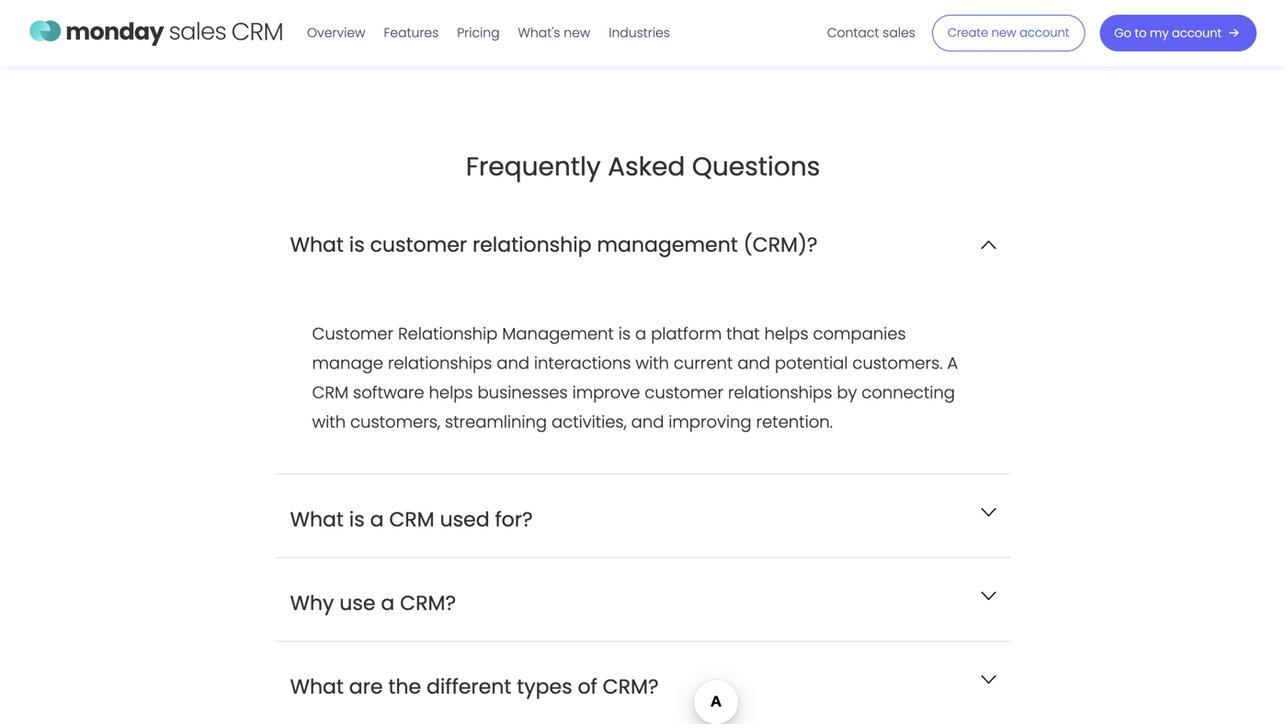 Task type: vqa. For each thing, say whether or not it's contained in the screenshot.
the helps
yes



Task type: locate. For each thing, give the bounding box(es) containing it.
﻿what
[[290, 506, 344, 534], [290, 673, 344, 701]]

crm? inside 'dropdown button'
[[400, 589, 456, 617]]

main element
[[298, 0, 1257, 66]]

helps up streamlining
[[429, 381, 473, 405]]

﻿what for ﻿what are the different types of crm?
[[290, 673, 344, 701]]

go to my account button
[[1100, 15, 1257, 51]]

customer relationship management is ﻿a platform that helps companies manage relationships and interactions with current and potential customers. a crm software helps businesses improve customer relationships by connecting with customers, streamlining activities, and improving retention. ﻿ region
[[312, 320, 974, 437]]

1 horizontal spatial and
[[631, 411, 664, 434]]

1 vertical spatial crm?
[[603, 673, 659, 701]]

a
[[370, 506, 384, 534], [381, 589, 395, 617]]

with down manage
[[312, 411, 346, 434]]

what
[[290, 231, 344, 259]]

﻿what inside dropdown button
[[290, 673, 344, 701]]

0 vertical spatial customer
[[370, 231, 467, 259]]

is inside dropdown button
[[349, 231, 365, 259]]

crm inside the customer relationship management is ﻿a platform that helps companies manage relationships and interactions with current and potential customers. a crm software helps businesses improve customer relationships by connecting with customers, streamlining activities, and improving retention. ﻿
[[312, 381, 349, 405]]

1 vertical spatial ﻿what
[[290, 673, 344, 701]]

2 vertical spatial is
[[349, 506, 365, 534]]

2 ﻿what from the top
[[290, 673, 344, 701]]

of
[[578, 673, 598, 701]]

helps
[[765, 322, 809, 346], [429, 381, 473, 405]]

relationships
[[388, 352, 492, 375], [728, 381, 833, 405]]

1 vertical spatial relationships
[[728, 381, 833, 405]]

is up use
[[349, 506, 365, 534]]

1 horizontal spatial helps
[[765, 322, 809, 346]]

relationships down the relationship
[[388, 352, 492, 375]]

a up ﻿why use a crm?
[[370, 506, 384, 534]]

with
[[636, 352, 669, 375], [312, 411, 346, 434]]

for?
[[495, 506, 533, 534]]

new right create
[[992, 24, 1017, 41]]

pricing link
[[448, 18, 509, 48]]

go
[[1115, 25, 1132, 41]]

0 horizontal spatial with
[[312, 411, 346, 434]]

0 horizontal spatial crm?
[[400, 589, 456, 617]]

a right use
[[381, 589, 395, 617]]

is left ﻿a
[[619, 322, 631, 346]]

0 horizontal spatial and
[[497, 352, 530, 375]]

﻿what inside dropdown button
[[290, 506, 344, 534]]

crm?
[[400, 589, 456, 617], [603, 673, 659, 701]]

account
[[1020, 24, 1070, 41], [1172, 25, 1222, 41]]

0 horizontal spatial crm
[[312, 381, 349, 405]]

account right create
[[1020, 24, 1070, 41]]

1 horizontal spatial crm
[[389, 506, 435, 534]]

﻿what up ﻿why
[[290, 506, 344, 534]]

relationship
[[473, 231, 592, 259]]

and
[[497, 352, 530, 375], [738, 352, 771, 375], [631, 411, 664, 434]]

frequently asked questions
[[466, 148, 821, 185]]

1 horizontal spatial crm?
[[603, 673, 659, 701]]

a for is
[[370, 506, 384, 534]]

1 horizontal spatial customer
[[645, 381, 724, 405]]

potential
[[775, 352, 848, 375]]

0 horizontal spatial customer
[[370, 231, 467, 259]]

0 vertical spatial relationships
[[388, 352, 492, 375]]

new inside create new account button
[[992, 24, 1017, 41]]

create new account
[[948, 24, 1070, 41]]

1 vertical spatial a
[[381, 589, 395, 617]]

different
[[427, 673, 512, 701]]

0 vertical spatial crm
[[312, 381, 349, 405]]

create
[[948, 24, 989, 41]]

and down that
[[738, 352, 771, 375]]

new inside "what's new" "link"
[[564, 24, 591, 42]]

0 vertical spatial ﻿what
[[290, 506, 344, 534]]

1 vertical spatial customer
[[645, 381, 724, 405]]

(crm)?
[[744, 231, 818, 259]]

asked
[[608, 148, 685, 185]]

crm? right use
[[400, 589, 456, 617]]

0 vertical spatial a
[[370, 506, 384, 534]]

﻿what are the different types of crm? button
[[275, 642, 1011, 725]]

is inside dropdown button
[[349, 506, 365, 534]]

﻿why use a crm?
[[290, 589, 456, 617]]

what is customer relationship management (crm)? button
[[275, 200, 1011, 283]]

and up 'businesses'
[[497, 352, 530, 375]]

a
[[948, 352, 958, 375]]

0 vertical spatial with
[[636, 352, 669, 375]]

interactions
[[534, 352, 631, 375]]

0 horizontal spatial new
[[564, 24, 591, 42]]

0 vertical spatial is
[[349, 231, 365, 259]]

a for use
[[381, 589, 395, 617]]

﻿what are the different types of crm?
[[290, 673, 659, 701]]

customer inside dropdown button
[[370, 231, 467, 259]]

and down improve
[[631, 411, 664, 434]]

new
[[564, 24, 591, 42], [992, 24, 1017, 41]]

is inside the customer relationship management is ﻿a platform that helps companies manage relationships and interactions with current and potential customers. a crm software helps businesses improve customer relationships by connecting with customers, streamlining activities, and improving retention. ﻿
[[619, 322, 631, 346]]

industries link
[[600, 18, 679, 48]]

﻿a
[[635, 322, 647, 346]]

﻿what left are
[[290, 673, 344, 701]]

crm left used
[[389, 506, 435, 534]]

1 horizontal spatial with
[[636, 352, 669, 375]]

new right what's
[[564, 24, 591, 42]]

retention.
[[756, 411, 833, 434]]

improve
[[573, 381, 640, 405]]

﻿what is a crm used for?
[[290, 506, 533, 534]]

customer
[[370, 231, 467, 259], [645, 381, 724, 405]]

1 horizontal spatial account
[[1172, 25, 1222, 41]]

1 ﻿what from the top
[[290, 506, 344, 534]]

1 vertical spatial with
[[312, 411, 346, 434]]

relationships up retention.
[[728, 381, 833, 405]]

﻿
[[838, 411, 838, 434]]

helps up potential
[[765, 322, 809, 346]]

1 vertical spatial crm
[[389, 506, 435, 534]]

1 horizontal spatial new
[[992, 24, 1017, 41]]

account right my
[[1172, 25, 1222, 41]]

manage
[[312, 352, 383, 375]]

by
[[837, 381, 857, 405]]

with down ﻿a
[[636, 352, 669, 375]]

﻿why
[[290, 589, 334, 617]]

contact
[[827, 24, 879, 42]]

crm down manage
[[312, 381, 349, 405]]

crm
[[312, 381, 349, 405], [389, 506, 435, 534]]

1 vertical spatial helps
[[429, 381, 473, 405]]

is right 'what'
[[349, 231, 365, 259]]

crm? right the of
[[603, 673, 659, 701]]

1 vertical spatial is
[[619, 322, 631, 346]]

companies
[[813, 322, 906, 346]]

new for create
[[992, 24, 1017, 41]]

0 vertical spatial crm?
[[400, 589, 456, 617]]

0 vertical spatial helps
[[765, 322, 809, 346]]

﻿what is a crm used for? button
[[275, 475, 1011, 558]]

a inside 'dropdown button'
[[381, 589, 395, 617]]

relationship
[[398, 322, 498, 346]]

a inside dropdown button
[[370, 506, 384, 534]]

is for ﻿what is a crm used for?
[[349, 506, 365, 534]]

﻿what for ﻿what is a crm used for?
[[290, 506, 344, 534]]

is
[[349, 231, 365, 259], [619, 322, 631, 346], [349, 506, 365, 534]]

activities,
[[552, 411, 627, 434]]



Task type: describe. For each thing, give the bounding box(es) containing it.
platform
[[651, 322, 722, 346]]

the
[[388, 673, 421, 701]]

management
[[502, 322, 614, 346]]

management
[[597, 231, 738, 259]]

features
[[384, 24, 439, 42]]

that
[[727, 322, 760, 346]]

crm? inside dropdown button
[[603, 673, 659, 701]]

sales
[[883, 24, 916, 42]]

customer
[[312, 322, 394, 346]]

customers,
[[350, 411, 441, 434]]

create new account button
[[932, 15, 1085, 51]]

overview link
[[298, 18, 375, 48]]

used
[[440, 506, 490, 534]]

what's new
[[518, 24, 591, 42]]

my
[[1150, 25, 1169, 41]]

questions
[[692, 148, 821, 185]]

improving
[[669, 411, 752, 434]]

what's
[[518, 24, 560, 42]]

0 horizontal spatial helps
[[429, 381, 473, 405]]

streamlining
[[445, 411, 547, 434]]

frequently
[[466, 148, 601, 185]]

are
[[349, 673, 383, 701]]

monday.com crm and sales image
[[29, 12, 283, 51]]

customer relationship management is ﻿a platform that helps companies manage relationships and interactions with current and potential customers. a crm software helps businesses improve customer relationships by connecting with customers, streamlining activities, and improving retention. ﻿
[[312, 322, 958, 434]]

0 horizontal spatial account
[[1020, 24, 1070, 41]]

2 horizontal spatial and
[[738, 352, 771, 375]]

customers.
[[853, 352, 943, 375]]

go to my account
[[1115, 25, 1222, 41]]

contact sales
[[827, 24, 916, 42]]

is for what is customer relationship management (crm)?
[[349, 231, 365, 259]]

businesses
[[478, 381, 568, 405]]

what's new link
[[509, 18, 600, 48]]

0 horizontal spatial relationships
[[388, 352, 492, 375]]

﻿why use a crm? button
[[275, 559, 1011, 641]]

1 horizontal spatial relationships
[[728, 381, 833, 405]]

contact sales button
[[818, 18, 925, 48]]

connecting
[[862, 381, 955, 405]]

customer inside the customer relationship management is ﻿a platform that helps companies manage relationships and interactions with current and potential customers. a crm software helps businesses improve customer relationships by connecting with customers, streamlining activities, and improving retention. ﻿
[[645, 381, 724, 405]]

use
[[340, 589, 376, 617]]

what is customer relationship management (crm)?
[[290, 231, 818, 259]]

overview
[[307, 24, 366, 42]]

features link
[[375, 18, 448, 48]]

crm inside dropdown button
[[389, 506, 435, 534]]

industries
[[609, 24, 670, 42]]

new for what's
[[564, 24, 591, 42]]

pricing
[[457, 24, 500, 42]]

types
[[517, 673, 573, 701]]

to
[[1135, 25, 1147, 41]]

software
[[353, 381, 424, 405]]

current
[[674, 352, 733, 375]]



